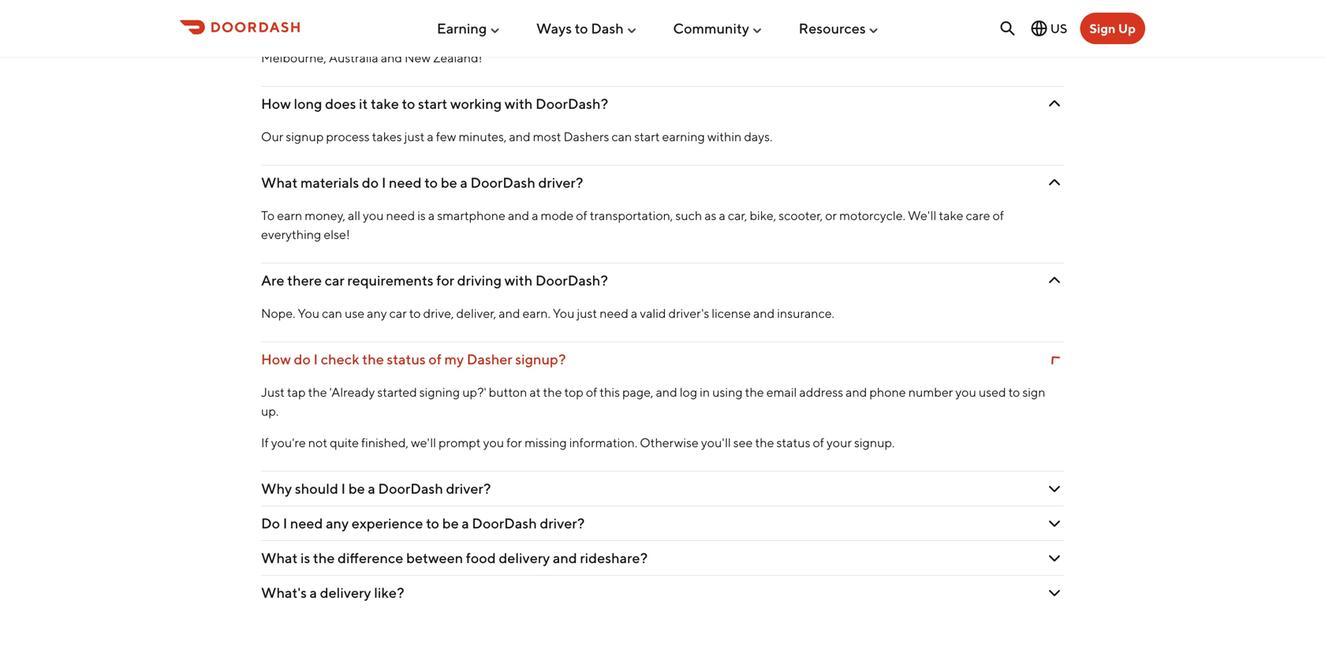 Task type: vqa. For each thing, say whether or not it's contained in the screenshot.
middle Is
yes



Task type: locate. For each thing, give the bounding box(es) containing it.
doordash
[[261, 31, 318, 46], [470, 174, 535, 191], [378, 480, 443, 497], [472, 515, 537, 532]]

this
[[600, 385, 620, 400]]

delivery right the food
[[499, 549, 550, 566]]

in inside just tap the 'already started signing up?' button at the top of this page, and log in using the email address and phone number you used to sign up.
[[700, 385, 710, 400]]

the right check
[[362, 351, 384, 368]]

doordash up 'melbourne,' at the top
[[261, 31, 318, 46]]

1 vertical spatial car
[[389, 306, 407, 321]]

2 how from the top
[[261, 351, 291, 368]]

2 vertical spatial is
[[300, 549, 310, 566]]

few
[[436, 129, 456, 144]]

earn
[[277, 208, 302, 223]]

what's
[[261, 584, 307, 601]]

1 vertical spatial status
[[777, 435, 811, 450]]

all up else!
[[348, 208, 360, 223]]

ways to dash
[[536, 20, 624, 37]]

of right care
[[993, 208, 1004, 223]]

cities up the zealand!
[[459, 31, 489, 46]]

we'll
[[908, 208, 937, 223]]

need down what materials do i need to be a doordash driver?
[[386, 208, 415, 223]]

days.
[[744, 129, 773, 144]]

doordash up do i need any experience to be a doordash driver? at the bottom of page
[[378, 480, 443, 497]]

take
[[371, 95, 399, 112], [939, 208, 964, 223]]

a left mode
[[532, 208, 538, 223]]

take left care
[[939, 208, 964, 223]]

0 vertical spatial chevron down image
[[1045, 479, 1064, 498]]

0 vertical spatial car
[[325, 272, 345, 289]]

our signup process takes just a few minutes, and most dashers can start earning within days.
[[261, 129, 773, 144]]

0 vertical spatial start
[[418, 95, 447, 112]]

d.c.,
[[728, 31, 755, 46]]

transportation,
[[590, 208, 673, 223]]

delivery down difference
[[320, 584, 371, 601]]

2 vertical spatial driver?
[[540, 515, 585, 532]]

chevron down image
[[1045, 94, 1064, 113], [1045, 173, 1064, 192], [1045, 271, 1064, 290], [1045, 350, 1064, 369], [1045, 514, 1064, 533], [1045, 583, 1064, 602]]

earn.
[[523, 306, 551, 321]]

1 horizontal spatial all
[[504, 31, 516, 46]]

2 what from the top
[[261, 549, 298, 566]]

to left drive,
[[409, 306, 421, 321]]

0 vertical spatial do
[[362, 174, 379, 191]]

chevron down image for do i need any experience to be a doordash driver?
[[1045, 514, 1064, 533]]

1 chevron down image from the top
[[1045, 479, 1064, 498]]

use
[[345, 306, 365, 321]]

you right the 'nope.'
[[298, 306, 320, 321]]

you
[[363, 208, 384, 223], [956, 385, 976, 400], [483, 435, 504, 450]]

with up our signup process takes just a few minutes, and most dashers can start earning within days. at top
[[505, 95, 533, 112]]

the up "what's a delivery like?" at the left
[[313, 549, 335, 566]]

you right prompt
[[483, 435, 504, 450]]

chevron down image
[[1045, 479, 1064, 498], [1045, 549, 1064, 568]]

0 horizontal spatial just
[[404, 129, 425, 144]]

in right available
[[383, 31, 394, 46]]

1 horizontal spatial is
[[321, 31, 329, 46]]

take right it at the left top of page
[[371, 95, 399, 112]]

0 vertical spatial all
[[504, 31, 516, 46]]

1 horizontal spatial delivery
[[499, 549, 550, 566]]

in left canada;
[[930, 31, 940, 46]]

to earn money, all you need is a smartphone and a mode of transportation, such as a car, bike, scooter, or motorcycle. we'll take care of everything else!
[[261, 208, 1004, 242]]

what is the difference between food delivery and rideshare?
[[261, 549, 648, 566]]

driver? for what materials do i need to be a doordash driver?
[[538, 174, 583, 191]]

5 chevron down image from the top
[[1045, 514, 1064, 533]]

you right money,
[[363, 208, 384, 223]]

0 horizontal spatial you
[[363, 208, 384, 223]]

all inside doordash is available in over 7,000 cities in all 50 u.s. states, including washington, d.c., and puerto rico; over 80 cities in canada; and melbourne, australia and new zealand!
[[504, 31, 516, 46]]

1 horizontal spatial any
[[367, 306, 387, 321]]

information.
[[569, 435, 638, 450]]

1 vertical spatial just
[[577, 306, 597, 321]]

phone
[[870, 385, 906, 400]]

just tap the 'already started signing up?' button at the top of this page, and log in using the email address and phone number you used to sign up.
[[261, 385, 1046, 418]]

we'll
[[411, 435, 436, 450]]

1 horizontal spatial you
[[483, 435, 504, 450]]

insurance.
[[777, 306, 835, 321]]

0 vertical spatial be
[[441, 174, 457, 191]]

chevron down image for are there car requirements for driving with doordash?
[[1045, 271, 1064, 290]]

do
[[261, 515, 280, 532]]

of inside just tap the 'already started signing up?' button at the top of this page, and log in using the email address and phone number you used to sign up.
[[586, 385, 597, 400]]

2 vertical spatial be
[[442, 515, 459, 532]]

1 vertical spatial driver?
[[446, 480, 491, 497]]

delivery
[[499, 549, 550, 566], [320, 584, 371, 601]]

and left rideshare?
[[553, 549, 577, 566]]

does
[[325, 95, 356, 112]]

0 vertical spatial take
[[371, 95, 399, 112]]

is left available
[[321, 31, 329, 46]]

is
[[321, 31, 329, 46], [417, 208, 426, 223], [300, 549, 310, 566]]

what up what's
[[261, 549, 298, 566]]

using
[[712, 385, 743, 400]]

top
[[564, 385, 584, 400]]

driver? up rideshare?
[[540, 515, 585, 532]]

tap
[[287, 385, 306, 400]]

0 horizontal spatial cities
[[459, 31, 489, 46]]

doordash? up dashers on the top left
[[536, 95, 608, 112]]

food
[[466, 549, 496, 566]]

0 horizontal spatial do
[[294, 351, 311, 368]]

you'll
[[701, 435, 731, 450]]

in left 50 in the left top of the page
[[491, 31, 501, 46]]

puerto
[[782, 31, 820, 46]]

over left the 80
[[853, 31, 878, 46]]

driver? down prompt
[[446, 480, 491, 497]]

start up few
[[418, 95, 447, 112]]

1 how from the top
[[261, 95, 291, 112]]

1 vertical spatial all
[[348, 208, 360, 223]]

is down what materials do i need to be a doordash driver?
[[417, 208, 426, 223]]

valid
[[640, 306, 666, 321]]

zealand!
[[433, 50, 482, 65]]

over
[[396, 31, 421, 46], [853, 31, 878, 46]]

you inside just tap the 'already started signing up?' button at the top of this page, and log in using the email address and phone number you used to sign up.
[[956, 385, 976, 400]]

how left long
[[261, 95, 291, 112]]

nope.
[[261, 306, 295, 321]]

a right the as
[[719, 208, 726, 223]]

status left the your at the bottom of page
[[777, 435, 811, 450]]

for
[[436, 272, 454, 289], [507, 435, 522, 450]]

else!
[[324, 227, 350, 242]]

2 chevron down image from the top
[[1045, 549, 1064, 568]]

0 vertical spatial driver?
[[538, 174, 583, 191]]

chevron down image for how long does it take to start working with doordash?
[[1045, 94, 1064, 113]]

1 horizontal spatial take
[[939, 208, 964, 223]]

0 vertical spatial just
[[404, 129, 425, 144]]

all left 50 in the left top of the page
[[504, 31, 516, 46]]

and left earn.
[[499, 306, 520, 321]]

what up the earn
[[261, 174, 298, 191]]

such
[[676, 208, 702, 223]]

0 vertical spatial can
[[612, 129, 632, 144]]

0 horizontal spatial all
[[348, 208, 360, 223]]

0 vertical spatial what
[[261, 174, 298, 191]]

0 horizontal spatial over
[[396, 31, 421, 46]]

working
[[450, 95, 502, 112]]

car down 'requirements'
[[389, 306, 407, 321]]

u.s.
[[537, 31, 559, 46]]

to up the takes
[[402, 95, 415, 112]]

1 vertical spatial can
[[322, 306, 342, 321]]

0 horizontal spatial can
[[322, 306, 342, 321]]

of right the top
[[586, 385, 597, 400]]

a right what's
[[310, 584, 317, 601]]

start left earning
[[634, 129, 660, 144]]

2 horizontal spatial is
[[417, 208, 426, 223]]

you right earn.
[[553, 306, 575, 321]]

0 vertical spatial is
[[321, 31, 329, 46]]

driving
[[457, 272, 502, 289]]

up.
[[261, 403, 279, 418]]

within
[[707, 129, 742, 144]]

1 horizontal spatial start
[[634, 129, 660, 144]]

3 chevron down image from the top
[[1045, 271, 1064, 290]]

of left the your at the bottom of page
[[813, 435, 824, 450]]

any down should
[[326, 515, 349, 532]]

chevron down image for how do i check the status of my dasher signup?
[[1045, 350, 1064, 369]]

to left sign
[[1009, 385, 1020, 400]]

can right dashers on the top left
[[612, 129, 632, 144]]

and left mode
[[508, 208, 529, 223]]

with
[[505, 95, 533, 112], [505, 272, 533, 289]]

0 horizontal spatial is
[[300, 549, 310, 566]]

why
[[261, 480, 292, 497]]

you inside to earn money, all you need is a smartphone and a mode of transportation, such as a car, bike, scooter, or motorcycle. we'll take care of everything else!
[[363, 208, 384, 223]]

1 vertical spatial with
[[505, 272, 533, 289]]

any right "use"
[[367, 306, 387, 321]]

is inside doordash is available in over 7,000 cities in all 50 u.s. states, including washington, d.c., and puerto rico; over 80 cities in canada; and melbourne, australia and new zealand!
[[321, 31, 329, 46]]

2 chevron down image from the top
[[1045, 173, 1064, 192]]

0 vertical spatial you
[[363, 208, 384, 223]]

long
[[294, 95, 322, 112]]

1 vertical spatial what
[[261, 549, 298, 566]]

a
[[427, 129, 434, 144], [460, 174, 468, 191], [428, 208, 435, 223], [532, 208, 538, 223], [719, 208, 726, 223], [631, 306, 638, 321], [368, 480, 375, 497], [462, 515, 469, 532], [310, 584, 317, 601]]

doordash? up nope. you can use any car to drive, deliver, and earn. you just need a valid driver's license and insurance.
[[535, 272, 608, 289]]

1 vertical spatial how
[[261, 351, 291, 368]]

1 cities from the left
[[459, 31, 489, 46]]

status up started
[[387, 351, 426, 368]]

signup
[[286, 129, 324, 144]]

0 horizontal spatial delivery
[[320, 584, 371, 601]]

0 vertical spatial status
[[387, 351, 426, 368]]

1 horizontal spatial for
[[507, 435, 522, 450]]

1 vertical spatial you
[[956, 385, 976, 400]]

4 chevron down image from the top
[[1045, 350, 1064, 369]]

can left "use"
[[322, 306, 342, 321]]

1 vertical spatial is
[[417, 208, 426, 223]]

driver? up mode
[[538, 174, 583, 191]]

car right there
[[325, 272, 345, 289]]

or
[[825, 208, 837, 223]]

be
[[441, 174, 457, 191], [348, 480, 365, 497], [442, 515, 459, 532]]

2 horizontal spatial you
[[956, 385, 976, 400]]

need down the takes
[[389, 174, 422, 191]]

for left missing
[[507, 435, 522, 450]]

how up just
[[261, 351, 291, 368]]

0 horizontal spatial for
[[436, 272, 454, 289]]

do
[[362, 174, 379, 191], [294, 351, 311, 368]]

1 vertical spatial any
[[326, 515, 349, 532]]

earning
[[662, 129, 705, 144]]

1 vertical spatial chevron down image
[[1045, 549, 1064, 568]]

0 vertical spatial with
[[505, 95, 533, 112]]

cities right the 80
[[899, 31, 928, 46]]

1 horizontal spatial you
[[553, 306, 575, 321]]

in right log
[[700, 385, 710, 400]]

how
[[261, 95, 291, 112], [261, 351, 291, 368]]

and inside to earn money, all you need is a smartphone and a mode of transportation, such as a car, bike, scooter, or motorcycle. we'll take care of everything else!
[[508, 208, 529, 223]]

1 vertical spatial start
[[634, 129, 660, 144]]

0 vertical spatial how
[[261, 95, 291, 112]]

nope. you can use any car to drive, deliver, and earn. you just need a valid driver's license and insurance.
[[261, 306, 835, 321]]

it
[[359, 95, 368, 112]]

prompt
[[439, 435, 481, 450]]

0 horizontal spatial take
[[371, 95, 399, 112]]

doordash up smartphone
[[470, 174, 535, 191]]

need
[[389, 174, 422, 191], [386, 208, 415, 223], [600, 306, 629, 321], [290, 515, 323, 532]]

be up "what is the difference between food delivery and rideshare?"
[[442, 515, 459, 532]]

do right materials
[[362, 174, 379, 191]]

6 chevron down image from the top
[[1045, 583, 1064, 602]]

otherwise
[[640, 435, 699, 450]]

mode
[[541, 208, 574, 223]]

with up earn.
[[505, 272, 533, 289]]

are
[[261, 272, 284, 289]]

quite
[[330, 435, 359, 450]]

a up smartphone
[[460, 174, 468, 191]]

you left used
[[956, 385, 976, 400]]

1 vertical spatial take
[[939, 208, 964, 223]]

finished,
[[361, 435, 409, 450]]

1 what from the top
[[261, 174, 298, 191]]

canada;
[[943, 31, 990, 46]]

do up tap
[[294, 351, 311, 368]]

doordash up the food
[[472, 515, 537, 532]]

0 vertical spatial for
[[436, 272, 454, 289]]

community link
[[673, 14, 764, 43]]

over up new
[[396, 31, 421, 46]]

0 horizontal spatial you
[[298, 306, 320, 321]]

1 horizontal spatial over
[[853, 31, 878, 46]]

just right earn.
[[577, 306, 597, 321]]

you
[[298, 306, 320, 321], [553, 306, 575, 321]]

money,
[[305, 208, 345, 223]]

for up drive,
[[436, 272, 454, 289]]

earning
[[437, 20, 487, 37]]

if
[[261, 435, 269, 450]]

all inside to earn money, all you need is a smartphone and a mode of transportation, such as a car, bike, scooter, or motorcycle. we'll take care of everything else!
[[348, 208, 360, 223]]

just right the takes
[[404, 129, 425, 144]]

experience
[[352, 515, 423, 532]]

used
[[979, 385, 1006, 400]]

1 horizontal spatial cities
[[899, 31, 928, 46]]

be for need
[[441, 174, 457, 191]]

and left most
[[509, 129, 531, 144]]

chevron down image for why should i be a doordash driver?
[[1045, 479, 1064, 498]]

resources link
[[799, 14, 880, 43]]

2 over from the left
[[853, 31, 878, 46]]

be up smartphone
[[441, 174, 457, 191]]

to left dash
[[575, 20, 588, 37]]

be right should
[[348, 480, 365, 497]]

rideshare?
[[580, 549, 648, 566]]

1 horizontal spatial can
[[612, 129, 632, 144]]

is up what's
[[300, 549, 310, 566]]

1 chevron down image from the top
[[1045, 94, 1064, 113]]



Task type: describe. For each thing, give the bounding box(es) containing it.
80
[[880, 31, 896, 46]]

1 horizontal spatial do
[[362, 174, 379, 191]]

license
[[712, 306, 751, 321]]

1 vertical spatial delivery
[[320, 584, 371, 601]]

car,
[[728, 208, 747, 223]]

missing
[[525, 435, 567, 450]]

process
[[326, 129, 370, 144]]

and left log
[[656, 385, 677, 400]]

check
[[321, 351, 359, 368]]

dash
[[591, 20, 624, 37]]

log
[[680, 385, 697, 400]]

up
[[1118, 21, 1136, 36]]

materials
[[300, 174, 359, 191]]

0 vertical spatial delivery
[[499, 549, 550, 566]]

ways to dash link
[[536, 14, 638, 43]]

2 vertical spatial you
[[483, 435, 504, 450]]

is for difference
[[300, 549, 310, 566]]

are there car requirements for driving with doordash?
[[261, 272, 608, 289]]

0 horizontal spatial status
[[387, 351, 426, 368]]

1 horizontal spatial car
[[389, 306, 407, 321]]

take inside to earn money, all you need is a smartphone and a mode of transportation, such as a car, bike, scooter, or motorcycle. we'll take care of everything else!
[[939, 208, 964, 223]]

australia
[[329, 50, 378, 65]]

1 vertical spatial do
[[294, 351, 311, 368]]

a up experience
[[368, 480, 375, 497]]

should
[[295, 480, 338, 497]]

how for how do i check the status of my dasher signup?
[[261, 351, 291, 368]]

signup?
[[515, 351, 566, 368]]

0 horizontal spatial start
[[418, 95, 447, 112]]

and right d.c.,
[[758, 31, 779, 46]]

a left few
[[427, 129, 434, 144]]

started
[[377, 385, 417, 400]]

2 you from the left
[[553, 306, 575, 321]]

of right mode
[[576, 208, 587, 223]]

chevron down image for what is the difference between food delivery and rideshare?
[[1045, 549, 1064, 568]]

7,000
[[423, 31, 457, 46]]

us
[[1050, 21, 1068, 36]]

new
[[405, 50, 431, 65]]

scooter,
[[779, 208, 823, 223]]

1 vertical spatial be
[[348, 480, 365, 497]]

a down what materials do i need to be a doordash driver?
[[428, 208, 435, 223]]

need left valid
[[600, 306, 629, 321]]

sign up
[[1090, 21, 1136, 36]]

1 horizontal spatial just
[[577, 306, 597, 321]]

globe line image
[[1030, 19, 1049, 38]]

chevron down image for what materials do i need to be a doordash driver?
[[1045, 173, 1064, 192]]

2 cities from the left
[[899, 31, 928, 46]]

0 horizontal spatial car
[[325, 272, 345, 289]]

care
[[966, 208, 990, 223]]

1 with from the top
[[505, 95, 533, 112]]

i right do
[[283, 515, 287, 532]]

up?'
[[462, 385, 486, 400]]

to inside just tap the 'already started signing up?' button at the top of this page, and log in using the email address and phone number you used to sign up.
[[1009, 385, 1020, 400]]

requirements
[[347, 272, 434, 289]]

the right at
[[543, 385, 562, 400]]

and left new
[[381, 50, 402, 65]]

to down few
[[425, 174, 438, 191]]

is for in
[[321, 31, 329, 46]]

states,
[[562, 31, 598, 46]]

including
[[600, 31, 652, 46]]

be for experience
[[442, 515, 459, 532]]

sign
[[1090, 21, 1116, 36]]

driver? for do i need any experience to be a doordash driver?
[[540, 515, 585, 532]]

deliver,
[[456, 306, 496, 321]]

and left phone at the bottom right of the page
[[846, 385, 867, 400]]

most
[[533, 129, 561, 144]]

why should i be a doordash driver?
[[261, 480, 491, 497]]

address
[[799, 385, 843, 400]]

do i need any experience to be a doordash driver?
[[261, 515, 585, 532]]

takes
[[372, 129, 402, 144]]

is inside to earn money, all you need is a smartphone and a mode of transportation, such as a car, bike, scooter, or motorcycle. we'll take care of everything else!
[[417, 208, 426, 223]]

2 with from the top
[[505, 272, 533, 289]]

how do i check the status of my dasher signup?
[[261, 351, 566, 368]]

like?
[[374, 584, 404, 601]]

signing
[[419, 385, 460, 400]]

difference
[[338, 549, 403, 566]]

resources
[[799, 20, 866, 37]]

1 vertical spatial doordash?
[[535, 272, 608, 289]]

of left my
[[429, 351, 442, 368]]

smartphone
[[437, 208, 506, 223]]

sign up button
[[1080, 13, 1145, 44]]

community
[[673, 20, 749, 37]]

need right do
[[290, 515, 323, 532]]

if you're not quite finished, we'll prompt you for missing information. otherwise you'll see the status of your signup.
[[261, 435, 895, 450]]

at
[[530, 385, 541, 400]]

drive,
[[423, 306, 454, 321]]

a up "what is the difference between food delivery and rideshare?"
[[462, 515, 469, 532]]

chevron down image for what's a delivery like?
[[1045, 583, 1064, 602]]

button
[[489, 385, 527, 400]]

and right license
[[753, 306, 775, 321]]

1 over from the left
[[396, 31, 421, 46]]

i left check
[[314, 351, 318, 368]]

everything
[[261, 227, 321, 242]]

and right canada;
[[992, 31, 1014, 46]]

driver's
[[669, 306, 709, 321]]

0 horizontal spatial any
[[326, 515, 349, 532]]

need inside to earn money, all you need is a smartphone and a mode of transportation, such as a car, bike, scooter, or motorcycle. we'll take care of everything else!
[[386, 208, 415, 223]]

how long does it take to start working with doordash?
[[261, 95, 608, 112]]

dashers
[[564, 129, 609, 144]]

i right should
[[341, 480, 346, 497]]

doordash is available in over 7,000 cities in all 50 u.s. states, including washington, d.c., and puerto rico; over 80 cities in canada; and melbourne, australia and new zealand!
[[261, 31, 1014, 65]]

the right tap
[[308, 385, 327, 400]]

50
[[519, 31, 535, 46]]

sign
[[1023, 385, 1046, 400]]

the right using
[[745, 385, 764, 400]]

available
[[332, 31, 381, 46]]

email
[[767, 385, 797, 400]]

our
[[261, 129, 283, 144]]

1 horizontal spatial status
[[777, 435, 811, 450]]

i down the takes
[[382, 174, 386, 191]]

doordash inside doordash is available in over 7,000 cities in all 50 u.s. states, including washington, d.c., and puerto rico; over 80 cities in canada; and melbourne, australia and new zealand!
[[261, 31, 318, 46]]

what for what materials do i need to be a doordash driver?
[[261, 174, 298, 191]]

ways
[[536, 20, 572, 37]]

to up between
[[426, 515, 439, 532]]

not
[[308, 435, 327, 450]]

what's a delivery like?
[[261, 584, 404, 601]]

how for how long does it take to start working with doordash?
[[261, 95, 291, 112]]

a left valid
[[631, 306, 638, 321]]

1 vertical spatial for
[[507, 435, 522, 450]]

0 vertical spatial doordash?
[[536, 95, 608, 112]]

what materials do i need to be a doordash driver?
[[261, 174, 583, 191]]

1 you from the left
[[298, 306, 320, 321]]

as
[[705, 208, 717, 223]]

melbourne,
[[261, 50, 326, 65]]

0 vertical spatial any
[[367, 306, 387, 321]]

page,
[[622, 385, 653, 400]]

the right see
[[755, 435, 774, 450]]

earning link
[[437, 14, 501, 43]]

what for what is the difference between food delivery and rideshare?
[[261, 549, 298, 566]]

there
[[287, 272, 322, 289]]



